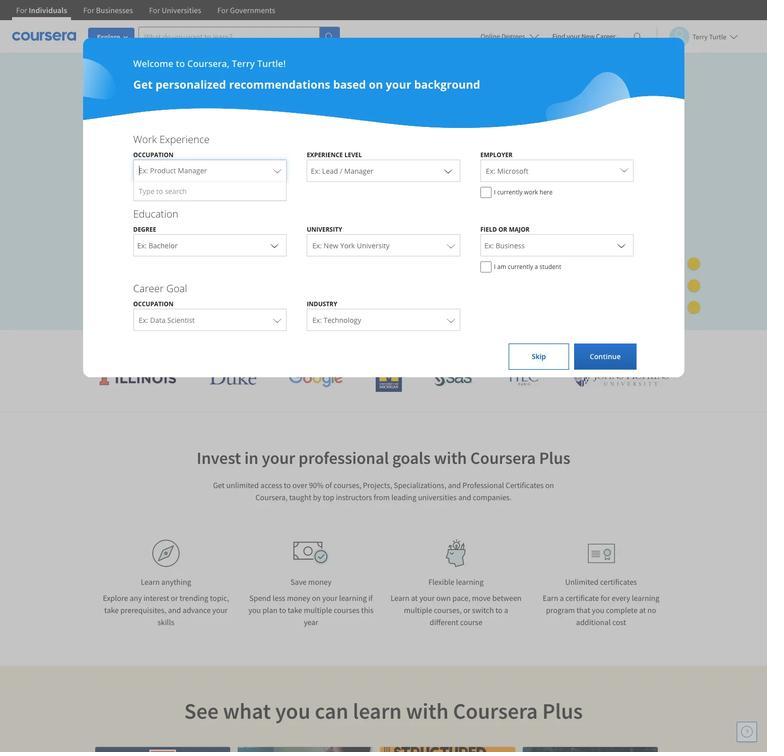Task type: locate. For each thing, give the bounding box(es) containing it.
money
[[308, 577, 332, 587], [287, 593, 310, 603]]

am
[[497, 262, 506, 271]]

1 vertical spatial career
[[133, 282, 164, 295]]

0 vertical spatial learn
[[141, 577, 160, 587]]

on inside get unlimited access to over 90% of courses, projects, specializations, and professional certificates on coursera, taught by top instructors from leading universities and companies.
[[545, 480, 554, 490]]

0 vertical spatial currently
[[497, 188, 523, 196]]

2 vertical spatial with
[[406, 697, 449, 725]]

multiple up 'year' in the bottom left of the page
[[304, 605, 332, 615]]

courses, inside get unlimited access to over 90% of courses, projects, specializations, and professional certificates on coursera, taught by top instructors from leading universities and companies.
[[334, 480, 361, 490]]

1 occupation from the top
[[133, 151, 174, 159]]

ex: down employer
[[486, 166, 495, 176]]

with
[[480, 338, 504, 354], [434, 447, 467, 468], [406, 697, 449, 725]]

governments
[[230, 5, 275, 15]]

and up skills
[[168, 605, 181, 615]]

or right field
[[499, 225, 507, 234]]

and left 'professional' on the right of the page
[[448, 480, 461, 490]]

to up personalized
[[176, 57, 185, 70]]

3 for from the left
[[149, 5, 160, 15]]

1 horizontal spatial in
[[390, 159, 400, 174]]

0 horizontal spatial get
[[133, 77, 153, 92]]

ex: for ex: technology
[[312, 315, 322, 325]]

learn for learn at your own pace, move between multiple courses, or switch to a different course
[[391, 593, 410, 603]]

take down 'explore'
[[104, 605, 119, 615]]

leading down the specializations, at the right
[[391, 492, 416, 502]]

on up included
[[374, 141, 387, 156]]

access left over
[[260, 480, 282, 490]]

2 take from the left
[[288, 605, 302, 615]]

multiple up different on the bottom right
[[404, 605, 432, 615]]

unlimited for unlimited access to 7,000+ world-class courses, hands-on projects, and job-ready certificate programs—all included in your subscription
[[91, 141, 142, 156]]

to right plan
[[279, 605, 286, 615]]

1 vertical spatial certificate
[[566, 593, 599, 603]]

1 for from the left
[[16, 5, 27, 15]]

0 horizontal spatial take
[[104, 605, 119, 615]]

scientist
[[167, 315, 195, 325]]

0 horizontal spatial you
[[248, 605, 261, 615]]

find your new career
[[552, 32, 616, 41]]

a left the student
[[535, 262, 538, 271]]

unlimited up that
[[565, 577, 599, 587]]

1 horizontal spatial leading
[[391, 492, 416, 502]]

at left "no"
[[639, 605, 646, 615]]

1 horizontal spatial multiple
[[404, 605, 432, 615]]

learning inside the earn a certificate for every learning program that you complete at no additional cost
[[632, 593, 660, 603]]

get inside onboardingmodal dialog
[[133, 77, 153, 92]]

with right the 'companies'
[[480, 338, 504, 354]]

plus left continue
[[562, 338, 585, 354]]

universities down technology
[[323, 338, 387, 354]]

i right 'i currently work here' option
[[494, 188, 496, 196]]

chevron down image
[[442, 165, 454, 177], [269, 239, 281, 251]]

currently left the work
[[497, 188, 523, 196]]

0 horizontal spatial at
[[411, 593, 418, 603]]

1 horizontal spatial new
[[582, 32, 595, 41]]

I am currently a student checkbox
[[480, 261, 492, 273]]

learning inside spend less money on your learning if you plan to take multiple courses this year
[[339, 593, 367, 603]]

on right certificates
[[545, 480, 554, 490]]

0 horizontal spatial learning
[[339, 593, 367, 603]]

0 horizontal spatial multiple
[[304, 605, 332, 615]]

0 vertical spatial in
[[390, 159, 400, 174]]

take
[[104, 605, 119, 615], [288, 605, 302, 615]]

courses, inside learn at your own pace, move between multiple courses, or switch to a different course
[[434, 605, 462, 615]]

you up the additional
[[592, 605, 604, 615]]

sas image
[[434, 370, 473, 386]]

2 vertical spatial or
[[463, 605, 471, 615]]

professional
[[463, 480, 504, 490]]

career left show notifications 'image'
[[596, 32, 616, 41]]

occupation down work
[[133, 151, 174, 159]]

you left can
[[275, 697, 310, 725]]

for left the universities
[[149, 5, 160, 15]]

if
[[368, 593, 373, 603]]

your up over
[[262, 447, 295, 468]]

money inside spend less money on your learning if you plan to take multiple courses this year
[[287, 593, 310, 603]]

learn for learn anything
[[141, 577, 160, 587]]

of
[[325, 480, 332, 490]]

1 horizontal spatial chevron down image
[[442, 165, 454, 177]]

your right find
[[567, 32, 580, 41]]

anytime
[[158, 226, 187, 235]]

flexible learning
[[428, 577, 484, 587]]

ex: down industry
[[312, 315, 322, 325]]

0 vertical spatial plus
[[562, 338, 585, 354]]

0 vertical spatial certificate
[[213, 159, 264, 174]]

ex: left data
[[139, 315, 148, 325]]

1 horizontal spatial unlimited
[[565, 577, 599, 587]]

at left own
[[411, 593, 418, 603]]

plus for invest in your professional goals with coursera plus
[[539, 447, 571, 468]]

plus up certificates
[[539, 447, 571, 468]]

1 vertical spatial get
[[213, 480, 225, 490]]

1 vertical spatial i
[[494, 262, 496, 271]]

save
[[291, 577, 307, 587]]

chevron down image inside work experience element
[[442, 165, 454, 177]]

manager
[[178, 166, 207, 175]]

2 vertical spatial coursera
[[453, 697, 538, 725]]

money right save
[[308, 577, 332, 587]]

this
[[361, 605, 374, 615]]

your inside find your new career link
[[567, 32, 580, 41]]

work
[[524, 188, 538, 196]]

0 vertical spatial university
[[307, 225, 342, 234]]

0 vertical spatial or
[[499, 225, 507, 234]]

take inside spend less money on your learning if you plan to take multiple courses this year
[[288, 605, 302, 615]]

get left unlimited
[[213, 480, 225, 490]]

2 horizontal spatial learning
[[632, 593, 660, 603]]

2 for from the left
[[83, 5, 94, 15]]

1 horizontal spatial a
[[535, 262, 538, 271]]

university of illinois at urbana-champaign image
[[98, 370, 177, 386]]

2 vertical spatial courses,
[[434, 605, 462, 615]]

or up course
[[463, 605, 471, 615]]

0 vertical spatial get
[[133, 77, 153, 92]]

with up the structured query language (sql). university of colorado boulder. course element
[[406, 697, 449, 725]]

career inside onboardingmodal dialog
[[133, 282, 164, 295]]

plus
[[562, 338, 585, 354], [539, 447, 571, 468], [542, 697, 583, 725]]

on right 'based'
[[369, 77, 383, 92]]

1 vertical spatial experience
[[307, 151, 343, 159]]

1 vertical spatial access
[[260, 480, 282, 490]]

1 horizontal spatial coursera,
[[256, 492, 288, 502]]

1 horizontal spatial you
[[275, 697, 310, 725]]

0 horizontal spatial learn
[[141, 577, 160, 587]]

plan
[[263, 605, 278, 615]]

see what you can learn with coursera plus
[[184, 697, 583, 725]]

leading
[[279, 338, 320, 354], [391, 492, 416, 502]]

your down topic,
[[212, 605, 228, 615]]

help center image
[[741, 726, 753, 738]]

1 horizontal spatial experience
[[307, 151, 343, 159]]

1 vertical spatial money
[[287, 593, 310, 603]]

and down 'professional' on the right of the page
[[458, 492, 471, 502]]

to right the type
[[156, 186, 163, 196]]

1 vertical spatial learn
[[391, 593, 410, 603]]

continue button
[[574, 344, 636, 370]]

1 vertical spatial coursera,
[[256, 492, 288, 502]]

coursera
[[507, 338, 559, 354], [470, 447, 536, 468], [453, 697, 538, 725]]

any
[[130, 593, 142, 603]]

universities down the specializations, at the right
[[418, 492, 457, 502]]

ex: inside education element
[[312, 241, 322, 250]]

1 horizontal spatial university
[[357, 241, 390, 250]]

and inside unlimited access to 7,000+ world-class courses, hands-on projects, and job-ready certificate programs—all included in your subscription
[[139, 159, 158, 174]]

certificate
[[213, 159, 264, 174], [566, 593, 599, 603]]

1 vertical spatial chevron down image
[[269, 239, 281, 251]]

data
[[150, 315, 166, 325]]

unlimited inside unlimited access to 7,000+ world-class courses, hands-on projects, and job-ready certificate programs—all included in your subscription
[[91, 141, 142, 156]]

access up job-
[[145, 141, 178, 156]]

in right included
[[390, 159, 400, 174]]

and up university of michigan image
[[390, 338, 412, 354]]

currently inside work experience element
[[497, 188, 523, 196]]

cancel
[[134, 226, 156, 235]]

job-
[[161, 159, 181, 174]]

for for universities
[[149, 5, 160, 15]]

on inside unlimited access to 7,000+ world-class courses, hands-on projects, and job-ready certificate programs—all included in your subscription
[[374, 141, 387, 156]]

to inside work experience element
[[156, 186, 163, 196]]

save money
[[291, 577, 332, 587]]

1 horizontal spatial get
[[213, 480, 225, 490]]

university up "york"
[[307, 225, 342, 234]]

coursera, inside get unlimited access to over 90% of courses, projects, specializations, and professional certificates on coursera, taught by top instructors from leading universities and companies.
[[256, 492, 288, 502]]

in up unlimited
[[244, 447, 258, 468]]

1 vertical spatial a
[[560, 593, 564, 603]]

learn inside learn at your own pace, move between multiple courses, or switch to a different course
[[391, 593, 410, 603]]

new right find
[[582, 32, 595, 41]]

explore
[[103, 593, 128, 603]]

7-
[[127, 249, 133, 259]]

i left am
[[494, 262, 496, 271]]

0 horizontal spatial chevron down image
[[269, 239, 281, 251]]

learning up courses
[[339, 593, 367, 603]]

0 vertical spatial chevron down image
[[442, 165, 454, 177]]

1 horizontal spatial take
[[288, 605, 302, 615]]

or inside learn at your own pace, move between multiple courses, or switch to a different course
[[463, 605, 471, 615]]

and up subscription
[[139, 159, 158, 174]]

0 vertical spatial leading
[[279, 338, 320, 354]]

with right goals
[[434, 447, 467, 468]]

1 vertical spatial universities
[[418, 492, 457, 502]]

None search field
[[139, 26, 340, 47]]

2 vertical spatial plus
[[542, 697, 583, 725]]

chevron down image inside education element
[[269, 239, 281, 251]]

to
[[176, 57, 185, 70], [181, 141, 192, 156], [156, 186, 163, 196], [284, 480, 291, 490], [279, 605, 286, 615], [496, 605, 503, 615]]

0 horizontal spatial new
[[324, 241, 338, 250]]

1 vertical spatial with
[[434, 447, 467, 468]]

1 horizontal spatial career
[[596, 32, 616, 41]]

multiple
[[304, 605, 332, 615], [404, 605, 432, 615]]

for individuals
[[16, 5, 67, 15]]

coursera, inside onboardingmodal dialog
[[187, 57, 229, 70]]

1 horizontal spatial or
[[463, 605, 471, 615]]

learning up pace,
[[456, 577, 484, 587]]

work experience element
[[123, 132, 644, 203]]

a down the between
[[504, 605, 508, 615]]

recommendations
[[229, 77, 330, 92]]

learn
[[141, 577, 160, 587], [391, 593, 410, 603]]

to up 'ready'
[[181, 141, 192, 156]]

money down save
[[287, 593, 310, 603]]

ex: left "york"
[[312, 241, 322, 250]]

unlimited up projects,
[[91, 141, 142, 156]]

start
[[108, 249, 125, 259]]

cost
[[612, 617, 626, 627]]

in inside unlimited access to 7,000+ world-class courses, hands-on projects, and job-ready certificate programs—all included in your subscription
[[390, 159, 400, 174]]

hands-
[[338, 141, 374, 156]]

0 vertical spatial access
[[145, 141, 178, 156]]

learn up interest
[[141, 577, 160, 587]]

start 7-day free trial
[[108, 249, 181, 259]]

student
[[540, 262, 561, 271]]

occupation inside career goal element
[[133, 300, 174, 308]]

0 vertical spatial i
[[494, 188, 496, 196]]

earn
[[543, 593, 558, 603]]

1 vertical spatial or
[[171, 593, 178, 603]]

1 horizontal spatial access
[[260, 480, 282, 490]]

at inside the earn a certificate for every learning program that you complete at no additional cost
[[639, 605, 646, 615]]

to down the between
[[496, 605, 503, 615]]

ex: for ex: product manager
[[139, 166, 148, 175]]

0 horizontal spatial a
[[504, 605, 508, 615]]

courses,
[[293, 141, 335, 156], [334, 480, 361, 490], [434, 605, 462, 615]]

career left goal
[[133, 282, 164, 295]]

by
[[313, 492, 321, 502]]

1 vertical spatial leading
[[391, 492, 416, 502]]

occupation inside work experience element
[[133, 151, 174, 159]]

4 for from the left
[[217, 5, 228, 15]]

2 horizontal spatial you
[[592, 605, 604, 615]]

interest
[[144, 593, 169, 603]]

switch
[[472, 605, 494, 615]]

experience up 'ready'
[[160, 132, 210, 146]]

occupation
[[133, 151, 174, 159], [133, 300, 174, 308]]

take right plan
[[288, 605, 302, 615]]

get inside get unlimited access to over 90% of courses, projects, specializations, and professional certificates on coursera, taught by top instructors from leading universities and companies.
[[213, 480, 225, 490]]

subscription
[[118, 177, 182, 192]]

on down save money in the left of the page
[[312, 593, 321, 603]]

1 vertical spatial plus
[[539, 447, 571, 468]]

less
[[273, 593, 285, 603]]

2 horizontal spatial or
[[499, 225, 507, 234]]

your
[[567, 32, 580, 41], [386, 77, 411, 92], [91, 177, 115, 192], [262, 447, 295, 468], [322, 593, 338, 603], [419, 593, 435, 603], [212, 605, 228, 615]]

0 horizontal spatial coursera,
[[187, 57, 229, 70]]

courses, up different on the bottom right
[[434, 605, 462, 615]]

or inside education element
[[499, 225, 507, 234]]

2 occupation from the top
[[133, 300, 174, 308]]

0 horizontal spatial access
[[145, 141, 178, 156]]

certificate down world-
[[213, 159, 264, 174]]

currently right am
[[508, 262, 533, 271]]

ex: for ex: microsoft
[[486, 166, 495, 176]]

learning up "no"
[[632, 593, 660, 603]]

experience left "level" at the top of page
[[307, 151, 343, 159]]

certificate inside the earn a certificate for every learning program that you complete at no additional cost
[[566, 593, 599, 603]]

0 vertical spatial at
[[411, 593, 418, 603]]

1 vertical spatial occupation
[[133, 300, 174, 308]]

a right the earn
[[560, 593, 564, 603]]

1 vertical spatial courses,
[[334, 480, 361, 490]]

for left the governments
[[217, 5, 228, 15]]

unlimited for unlimited certificates
[[565, 577, 599, 587]]

1 vertical spatial university
[[357, 241, 390, 250]]

to left over
[[284, 480, 291, 490]]

currently inside education element
[[508, 262, 533, 271]]

your left own
[[419, 593, 435, 603]]

1 horizontal spatial certificate
[[566, 593, 599, 603]]

2 multiple from the left
[[404, 605, 432, 615]]

0 vertical spatial courses,
[[293, 141, 335, 156]]

your down projects,
[[91, 177, 115, 192]]

get down the welcome
[[133, 77, 153, 92]]

1 vertical spatial at
[[639, 605, 646, 615]]

skip button
[[509, 344, 569, 370]]

leading up google image
[[279, 338, 320, 354]]

2 horizontal spatial a
[[560, 593, 564, 603]]

new left "york"
[[324, 241, 338, 250]]

your up courses
[[322, 593, 338, 603]]

microsoft
[[497, 166, 528, 176]]

you
[[248, 605, 261, 615], [592, 605, 604, 615], [275, 697, 310, 725]]

learn anything image
[[152, 540, 180, 567]]

0 vertical spatial coursera,
[[187, 57, 229, 70]]

currently
[[497, 188, 523, 196], [508, 262, 533, 271]]

0 vertical spatial career
[[596, 32, 616, 41]]

learn right if
[[391, 593, 410, 603]]

top
[[323, 492, 334, 502]]

a inside learn at your own pace, move between multiple courses, or switch to a different course
[[504, 605, 508, 615]]

or down anything
[[171, 593, 178, 603]]

between
[[492, 593, 522, 603]]

0 horizontal spatial unlimited
[[91, 141, 142, 156]]

1 vertical spatial in
[[244, 447, 258, 468]]

occupation for work
[[133, 151, 174, 159]]

your left the background at the right of page
[[386, 77, 411, 92]]

flexible learning image
[[439, 540, 474, 567]]

coursera,
[[187, 57, 229, 70], [256, 492, 288, 502]]

can
[[315, 697, 349, 725]]

for left individuals
[[16, 5, 27, 15]]

learn at your own pace, move between multiple courses, or switch to a different course
[[391, 593, 522, 627]]

0 horizontal spatial university
[[307, 225, 342, 234]]

1 horizontal spatial learn
[[391, 593, 410, 603]]

1 i from the top
[[494, 188, 496, 196]]

plus up introduction to programming with python and java. university of pennsylvania. specialization (4 courses) element
[[542, 697, 583, 725]]

type to search
[[139, 186, 187, 196]]

coursera image
[[12, 28, 76, 44]]

1 horizontal spatial universities
[[418, 492, 457, 502]]

2 vertical spatial a
[[504, 605, 508, 615]]

for left businesses at the top of the page
[[83, 5, 94, 15]]

1 take from the left
[[104, 605, 119, 615]]

ex: up subscription
[[139, 166, 148, 175]]

2 i from the top
[[494, 262, 496, 271]]

0 horizontal spatial leading
[[279, 338, 320, 354]]

1 vertical spatial coursera
[[470, 447, 536, 468]]

0 vertical spatial experience
[[160, 132, 210, 146]]

universities inside get unlimited access to over 90% of courses, projects, specializations, and professional certificates on coursera, taught by top instructors from leading universities and companies.
[[418, 492, 457, 502]]

and
[[139, 159, 158, 174], [390, 338, 412, 354], [448, 480, 461, 490], [458, 492, 471, 502], [168, 605, 181, 615]]

0 horizontal spatial universities
[[323, 338, 387, 354]]

instructors
[[336, 492, 372, 502]]

courses, up programs—all
[[293, 141, 335, 156]]

coursera, left taught
[[256, 492, 288, 502]]

occupation up data
[[133, 300, 174, 308]]

from
[[374, 492, 390, 502]]

skip
[[532, 352, 546, 361]]

or inside explore any interest or trending topic, take prerequisites, and advance your skills
[[171, 593, 178, 603]]

unlimited certificates image
[[588, 543, 615, 563]]

courses, up instructors
[[334, 480, 361, 490]]

1 horizontal spatial at
[[639, 605, 646, 615]]

goals
[[392, 447, 431, 468]]

see
[[184, 697, 219, 725]]

with for goals
[[434, 447, 467, 468]]

coursera, up personalized
[[187, 57, 229, 70]]

1 vertical spatial new
[[324, 241, 338, 250]]

certificate up that
[[566, 593, 599, 603]]

1 multiple from the left
[[304, 605, 332, 615]]

onboardingmodal dialog
[[0, 0, 767, 752]]

pace,
[[452, 593, 470, 603]]

0 horizontal spatial or
[[171, 593, 178, 603]]

your inside spend less money on your learning if you plan to take multiple courses this year
[[322, 593, 338, 603]]

move
[[472, 593, 491, 603]]

0 horizontal spatial certificate
[[213, 159, 264, 174]]

0 vertical spatial a
[[535, 262, 538, 271]]

0 vertical spatial occupation
[[133, 151, 174, 159]]

0 vertical spatial universities
[[323, 338, 387, 354]]

1 vertical spatial currently
[[508, 262, 533, 271]]

you down spend on the bottom
[[248, 605, 261, 615]]

day
[[133, 249, 146, 259]]

university right "york"
[[357, 241, 390, 250]]

courses
[[334, 605, 360, 615]]

coursera for invest in your professional goals with coursera plus
[[470, 447, 536, 468]]

0 vertical spatial unlimited
[[91, 141, 142, 156]]

you inside the earn a certificate for every learning program that you complete at no additional cost
[[592, 605, 604, 615]]

flexible
[[428, 577, 455, 587]]

turtle!
[[257, 57, 286, 70]]



Task type: vqa. For each thing, say whether or not it's contained in the screenshot.
4 within MODULE 7 MODULE 7 • 4 HOURS TO COMPLETE
no



Task type: describe. For each thing, give the bounding box(es) containing it.
ex: product manager
[[139, 166, 207, 175]]

coursera for see what you can learn with coursera plus
[[453, 697, 538, 725]]

experience level
[[307, 151, 362, 159]]

and inside explore any interest or trending topic, take prerequisites, and advance your skills
[[168, 605, 181, 615]]

hec paris image
[[505, 368, 540, 388]]

invest in your professional goals with coursera plus
[[197, 447, 571, 468]]

degree
[[133, 225, 156, 234]]

certificate inside unlimited access to 7,000+ world-class courses, hands-on projects, and job-ready certificate programs—all included in your subscription
[[213, 159, 264, 174]]

on inside dialog
[[369, 77, 383, 92]]

save money image
[[293, 542, 329, 565]]

chevron down image
[[616, 239, 628, 251]]

certificates
[[506, 480, 544, 490]]

spend less money on your learning if you plan to take multiple courses this year
[[248, 593, 374, 627]]

university of michigan image
[[376, 364, 402, 392]]

learn
[[353, 697, 402, 725]]

courses, inside unlimited access to 7,000+ world-class courses, hands-on projects, and job-ready certificate programs—all included in your subscription
[[293, 141, 335, 156]]

a inside the earn a certificate for every learning program that you complete at no additional cost
[[560, 593, 564, 603]]

personalized
[[155, 77, 226, 92]]

i am currently a student
[[494, 262, 561, 271]]

access inside get unlimited access to over 90% of courses, projects, specializations, and professional certificates on coursera, taught by top instructors from leading universities and companies.
[[260, 480, 282, 490]]

0 horizontal spatial experience
[[160, 132, 210, 146]]

prerequisites,
[[120, 605, 166, 615]]

ex: data scientist
[[139, 315, 195, 325]]

your inside onboardingmodal dialog
[[386, 77, 411, 92]]

plus for see what you can learn with coursera plus
[[542, 697, 583, 725]]

python for everybody. university of michigan. specialization (5 courses) element
[[238, 747, 373, 752]]

ex: for ex: data scientist
[[139, 315, 148, 325]]

field or major
[[480, 225, 530, 234]]

0 vertical spatial new
[[582, 32, 595, 41]]

unlimited
[[226, 480, 259, 490]]

for businesses
[[83, 5, 133, 15]]

technology
[[324, 315, 361, 325]]

different
[[430, 617, 459, 627]]

ex: technology
[[312, 315, 361, 325]]

7,000+
[[195, 141, 229, 156]]

here
[[540, 188, 553, 196]]

class
[[265, 141, 290, 156]]

product
[[150, 166, 176, 175]]

get unlimited access to over 90% of courses, projects, specializations, and professional certificates on coursera, taught by top instructors from leading universities and companies.
[[213, 480, 554, 502]]

a inside dialog
[[535, 262, 538, 271]]

world-
[[232, 141, 265, 156]]

individuals
[[29, 5, 67, 15]]

on inside spend less money on your learning if you plan to take multiple courses this year
[[312, 593, 321, 603]]

course
[[460, 617, 483, 627]]

multiple inside learn at your own pace, move between multiple courses, or switch to a different course
[[404, 605, 432, 615]]

1 horizontal spatial learning
[[456, 577, 484, 587]]

goal
[[166, 282, 187, 295]]

specializations,
[[394, 480, 446, 490]]

get personalized recommendations based on your background
[[133, 77, 480, 92]]

for for businesses
[[83, 5, 94, 15]]

get for get unlimited access to over 90% of courses, projects, specializations, and professional certificates on coursera, taught by top instructors from leading universities and companies.
[[213, 480, 225, 490]]

complete
[[606, 605, 638, 615]]

0 vertical spatial coursera
[[507, 338, 559, 354]]

leading inside get unlimited access to over 90% of courses, projects, specializations, and professional certificates on coursera, taught by top instructors from leading universities and companies.
[[391, 492, 416, 502]]

ex: new york university
[[312, 241, 390, 250]]

with for learn
[[406, 697, 449, 725]]

occupation for career
[[133, 300, 174, 308]]

advance
[[183, 605, 211, 615]]

ex: microsoft
[[486, 166, 528, 176]]

employer
[[480, 151, 513, 159]]

learn anything
[[141, 577, 191, 587]]

invest
[[197, 447, 241, 468]]

Occupation text field
[[139, 162, 269, 181]]

career goal element
[[123, 282, 644, 336]]

unlimited certificates
[[565, 577, 637, 587]]

industry
[[307, 300, 337, 308]]

i for i am currently a student
[[494, 262, 496, 271]]

no
[[648, 605, 656, 615]]

ex: for ex: new york university
[[312, 241, 322, 250]]

that
[[577, 605, 590, 615]]

new inside education element
[[324, 241, 338, 250]]

free
[[148, 249, 163, 259]]

for for individuals
[[16, 5, 27, 15]]

get for get personalized recommendations based on your background
[[133, 77, 153, 92]]

/month, cancel anytime
[[104, 226, 187, 235]]

show notifications image
[[631, 33, 643, 45]]

0 vertical spatial with
[[480, 338, 504, 354]]

coursera plus image
[[91, 95, 245, 110]]

multiple inside spend less money on your learning if you plan to take multiple courses this year
[[304, 605, 332, 615]]

introduction to programming with python and java. university of pennsylvania. specialization (4 courses) element
[[523, 747, 658, 752]]

program
[[546, 605, 575, 615]]

field
[[480, 225, 497, 234]]

to inside spend less money on your learning if you plan to take multiple courses this year
[[279, 605, 286, 615]]

certificates
[[600, 577, 637, 587]]

0 horizontal spatial in
[[244, 447, 258, 468]]

your inside explore any interest or trending topic, take prerequisites, and advance your skills
[[212, 605, 228, 615]]

background
[[414, 77, 480, 92]]

trial
[[165, 249, 181, 259]]

unlimited access to 7,000+ world-class courses, hands-on projects, and job-ready certificate programs—all included in your subscription
[[91, 141, 400, 192]]

professional
[[299, 447, 389, 468]]

/month,
[[104, 226, 132, 235]]

your inside learn at your own pace, move between multiple courses, or switch to a different course
[[419, 593, 435, 603]]

york
[[340, 241, 355, 250]]

I currently work here checkbox
[[480, 187, 492, 198]]

education
[[133, 207, 178, 221]]

programs—all
[[267, 159, 340, 174]]

the structured query language (sql). university of colorado boulder. course element
[[380, 747, 515, 752]]

taught
[[289, 492, 311, 502]]

google image
[[289, 369, 343, 387]]

johns hopkins university image
[[573, 369, 669, 387]]

to inside unlimited access to 7,000+ world-class courses, hands-on projects, and job-ready certificate programs—all included in your subscription
[[181, 141, 192, 156]]

duke university image
[[210, 369, 256, 385]]

90%
[[309, 480, 324, 490]]

for governments
[[217, 5, 275, 15]]

terry
[[232, 57, 255, 70]]

to inside get unlimited access to over 90% of courses, projects, specializations, and professional certificates on coursera, taught by top instructors from leading universities and companies.
[[284, 480, 291, 490]]

welcome to coursera, terry turtle!
[[133, 57, 286, 70]]

your inside unlimited access to 7,000+ world-class courses, hands-on projects, and job-ready certificate programs—all included in your subscription
[[91, 177, 115, 192]]

take inside explore any interest or trending topic, take prerequisites, and advance your skills
[[104, 605, 119, 615]]

spend
[[249, 593, 271, 603]]

explore any interest or trending topic, take prerequisites, and advance your skills
[[103, 593, 229, 627]]

skills
[[158, 617, 174, 627]]

Occupation field
[[134, 160, 286, 182]]

i currently work here
[[494, 188, 553, 196]]

topic,
[[210, 593, 229, 603]]

to inside learn at your own pace, move between multiple courses, or switch to a different course
[[496, 605, 503, 615]]

learning for earn a certificate for every learning program that you complete at no additional cost
[[632, 593, 660, 603]]

start 7-day free trial button
[[91, 242, 197, 266]]

at inside learn at your own pace, move between multiple courses, or switch to a different course
[[411, 593, 418, 603]]

level
[[345, 151, 362, 159]]

for for governments
[[217, 5, 228, 15]]

0 vertical spatial money
[[308, 577, 332, 587]]

chevron down image for experience level
[[442, 165, 454, 177]]

learning for spend less money on your learning if you plan to take multiple courses this year
[[339, 593, 367, 603]]

chevron down image for degree
[[269, 239, 281, 251]]

companies
[[415, 338, 477, 354]]

access inside unlimited access to 7,000+ world-class courses, hands-on projects, and job-ready certificate programs—all included in your subscription
[[145, 141, 178, 156]]

projects,
[[91, 159, 136, 174]]

search
[[165, 186, 187, 196]]

banner navigation
[[8, 0, 283, 28]]

education element
[[123, 207, 644, 278]]

i for i currently work here
[[494, 188, 496, 196]]

you inside spend less money on your learning if you plan to take multiple courses this year
[[248, 605, 261, 615]]

continue
[[590, 352, 621, 361]]

leading teams: developing as a leader. university of illinois at urbana-champaign. course element
[[95, 747, 230, 752]]

trending
[[180, 593, 208, 603]]

ready
[[181, 159, 210, 174]]



